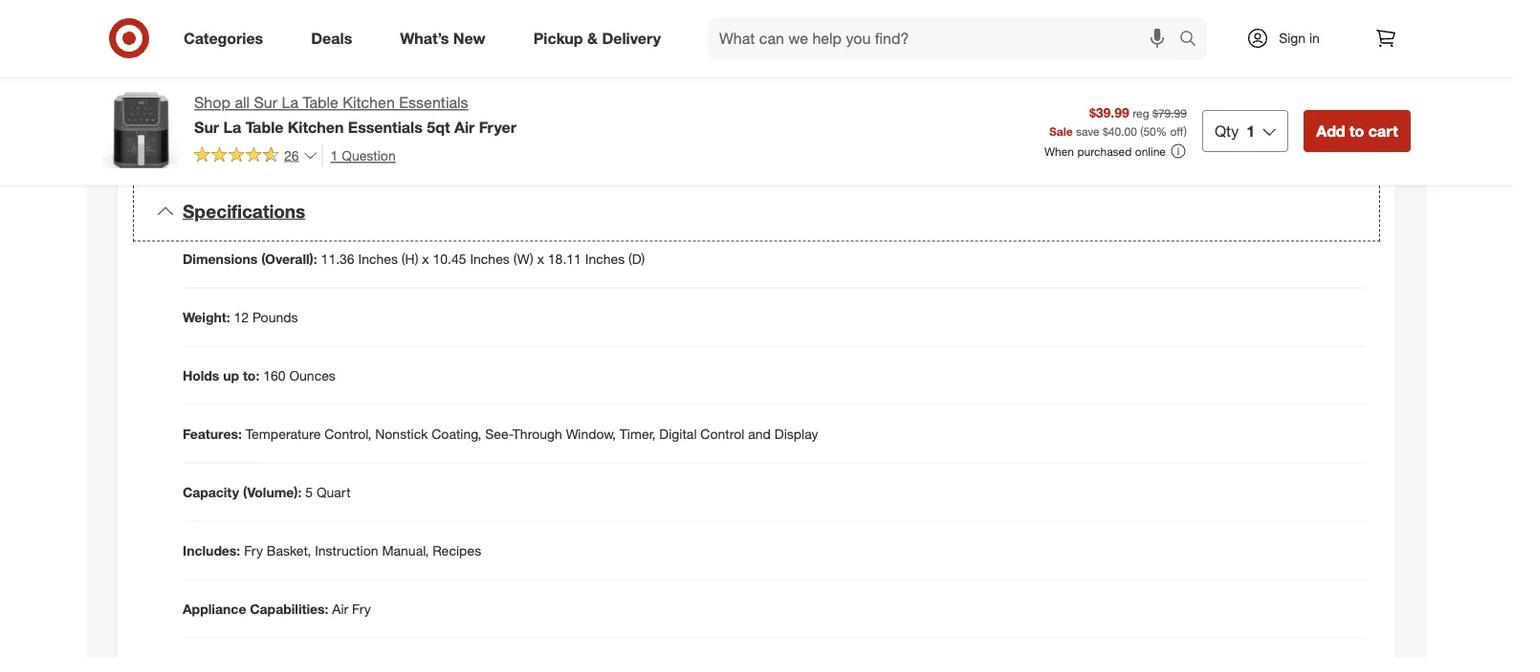 Task type: locate. For each thing, give the bounding box(es) containing it.
table down 'window'
[[303, 93, 339, 112]]

when purchased online
[[1045, 144, 1166, 158]]

shop all sur la table kitchen essentials sur la table kitchen essentials 5qt air fryer
[[194, 93, 517, 136]]

capacity up includes:
[[183, 484, 239, 501]]

kitchen
[[343, 93, 395, 112], [288, 118, 344, 136]]

$39.99
[[1090, 104, 1130, 120]]

through
[[513, 425, 562, 442]]

1
[[1247, 121, 1256, 140], [331, 147, 338, 163]]

10.45
[[433, 250, 466, 267]]

x
[[422, 250, 429, 267], [537, 250, 544, 267]]

inches left (d)
[[585, 250, 625, 267]]

air inside the shop all sur la table kitchen essentials sur la table kitchen essentials 5qt air fryer
[[454, 118, 475, 136]]

1 vertical spatial sur
[[194, 118, 219, 136]]

0 vertical spatial air
[[454, 118, 475, 136]]

What can we help you find? suggestions appear below search field
[[708, 17, 1185, 59]]

sign in link
[[1230, 17, 1350, 59]]

1 horizontal spatial sur
[[254, 93, 278, 112]]

5qt left the fryer
[[427, 118, 450, 136]]

to left check
[[321, 39, 333, 56]]

table up 26 link
[[246, 118, 284, 136]]

dimensions (overall): 11.36 inches (h) x 10.45 inches (w) x 18.11 inches (d)
[[183, 250, 645, 267]]

to inside add to cart button
[[1350, 121, 1365, 140]]

capacity
[[225, 119, 278, 136], [183, 484, 239, 501]]

0 horizontal spatial table
[[246, 118, 284, 136]]

off right %
[[1171, 124, 1184, 138]]

control,
[[325, 425, 372, 442]]

1 vertical spatial to
[[1350, 121, 1365, 140]]

5qt inside the shop all sur la table kitchen essentials sur la table kitchen essentials 5qt air fryer
[[427, 118, 450, 136]]

dimensions
[[183, 250, 258, 267]]

0 vertical spatial sur
[[254, 93, 278, 112]]

5
[[305, 484, 313, 501]]

3 inches from the left
[[585, 250, 625, 267]]

add to cart
[[1317, 121, 1399, 140]]

to
[[321, 39, 333, 56], [1350, 121, 1365, 140]]

5qt down shop
[[202, 119, 222, 136]]

(w)
[[514, 250, 534, 267]]

search button
[[1171, 17, 1217, 63]]

0 vertical spatial to
[[321, 39, 333, 56]]

1 left question
[[331, 147, 338, 163]]

inches
[[358, 250, 398, 267], [470, 250, 510, 267], [585, 250, 625, 267]]

1 horizontal spatial off
[[1171, 124, 1184, 138]]

1 horizontal spatial inches
[[470, 250, 510, 267]]

1 question link
[[322, 144, 396, 166]]

categories
[[184, 29, 263, 47]]

(h)
[[402, 250, 419, 267]]

0 horizontal spatial off
[[264, 66, 280, 83]]

1 horizontal spatial fry
[[352, 601, 371, 617]]

sur
[[254, 93, 278, 112], [194, 118, 219, 136]]

kitchen up 26
[[288, 118, 344, 136]]

x right (w)
[[537, 250, 544, 267]]

essentials up question
[[348, 118, 423, 136]]

1 vertical spatial air
[[332, 601, 348, 617]]

capabilities:
[[250, 601, 329, 617]]

inches left "(h)"
[[358, 250, 398, 267]]

air
[[454, 118, 475, 136], [332, 601, 348, 617]]

1 horizontal spatial to
[[1350, 121, 1365, 140]]

ounces
[[289, 367, 336, 384]]

1 horizontal spatial 5qt
[[427, 118, 450, 136]]

1 right qty at the top of page
[[1247, 121, 1256, 140]]

display
[[775, 425, 819, 442]]

$79.99
[[1153, 106, 1187, 120]]

appliance
[[183, 601, 246, 617]]

12
[[234, 309, 249, 326]]

%
[[1157, 124, 1167, 138]]

weight: 12 pounds
[[183, 309, 298, 326]]

kitchen up question
[[343, 93, 395, 112]]

0 horizontal spatial to
[[321, 39, 333, 56]]

0 vertical spatial kitchen
[[343, 93, 395, 112]]

160
[[263, 367, 286, 384]]

0 horizontal spatial sur
[[194, 118, 219, 136]]

window,
[[566, 425, 616, 442]]

x right "(h)"
[[422, 250, 429, 267]]

air left the fryer
[[454, 118, 475, 136]]

0 vertical spatial la
[[282, 93, 299, 112]]

0 vertical spatial table
[[303, 93, 339, 112]]

1 horizontal spatial 1
[[1247, 121, 1256, 140]]

0 vertical spatial capacity
[[225, 119, 278, 136]]

0 horizontal spatial inches
[[358, 250, 398, 267]]

sur down shop
[[194, 118, 219, 136]]

to right add
[[1350, 121, 1365, 140]]

categories link
[[167, 17, 287, 59]]

fry left the basket,
[[244, 542, 263, 559]]

new
[[453, 29, 486, 47]]

weight:
[[183, 309, 230, 326]]

1 vertical spatial off
[[1171, 124, 1184, 138]]

deals
[[311, 29, 352, 47]]

(volume):
[[243, 484, 302, 501]]

essentials down of
[[399, 93, 468, 112]]

what's
[[400, 29, 449, 47]]

inches left (w)
[[470, 250, 510, 267]]

la down all
[[223, 118, 241, 136]]

0 horizontal spatial x
[[422, 250, 429, 267]]

2 horizontal spatial inches
[[585, 250, 625, 267]]

0 vertical spatial fry
[[244, 542, 263, 559]]

1 horizontal spatial x
[[537, 250, 544, 267]]

1 vertical spatial fry
[[352, 601, 371, 617]]

sale
[[1050, 124, 1073, 138]]

la
[[282, 93, 299, 112], [223, 118, 241, 136]]

1 vertical spatial 1
[[331, 147, 338, 163]]

basket,
[[267, 542, 311, 559]]

1 horizontal spatial air
[[454, 118, 475, 136]]

capacity down all
[[225, 119, 278, 136]]

11.36
[[321, 250, 355, 267]]

40.00
[[1109, 124, 1138, 138]]

off down front
[[264, 66, 280, 83]]

0 vertical spatial 1
[[1247, 121, 1256, 140]]

essentials
[[399, 93, 468, 112], [348, 118, 423, 136]]

sur right all
[[254, 93, 278, 112]]

qty
[[1215, 121, 1239, 140]]

5qt capacity
[[202, 119, 278, 136]]

table
[[303, 93, 339, 112], [246, 118, 284, 136]]

fryer
[[479, 118, 517, 136]]

5qt
[[427, 118, 450, 136], [202, 119, 222, 136]]

deals link
[[295, 17, 376, 59]]

la right all
[[282, 93, 299, 112]]

add to cart button
[[1304, 110, 1411, 152]]

coating,
[[432, 425, 482, 442]]

fry down instruction
[[352, 601, 371, 617]]

1 vertical spatial la
[[223, 118, 241, 136]]

air right capabilities:
[[332, 601, 348, 617]]

1 vertical spatial capacity
[[183, 484, 239, 501]]

fry
[[244, 542, 263, 559], [352, 601, 371, 617]]



Task type: vqa. For each thing, say whether or not it's contained in the screenshot.


Task type: describe. For each thing, give the bounding box(es) containing it.
pickup
[[534, 29, 583, 47]]

qty 1
[[1215, 121, 1256, 140]]

includes: fry basket, instruction manual, recipes
[[183, 542, 481, 559]]

$
[[1103, 124, 1109, 138]]

1 x from the left
[[422, 250, 429, 267]]

pounds
[[253, 309, 298, 326]]

see-
[[485, 425, 513, 442]]

0 vertical spatial off
[[264, 66, 280, 83]]

question
[[342, 147, 396, 163]]

0 horizontal spatial 1
[[331, 147, 338, 163]]

sign in
[[1279, 30, 1320, 46]]

(d)
[[629, 250, 645, 267]]

specifications button
[[133, 181, 1381, 242]]

digital
[[660, 425, 697, 442]]

1 horizontal spatial table
[[303, 93, 339, 112]]

shut-
[[233, 66, 264, 83]]

features:
[[183, 425, 242, 442]]

timer,
[[620, 425, 656, 442]]

2 inches from the left
[[470, 250, 510, 267]]

instruction
[[315, 542, 378, 559]]

off inside $39.99 reg $79.99 sale save $ 40.00 ( 50 % off )
[[1171, 124, 1184, 138]]

includes:
[[183, 542, 240, 559]]

appliance capabilities: air fry
[[183, 601, 371, 617]]

when
[[1045, 144, 1075, 158]]

)
[[1184, 124, 1187, 138]]

$39.99 reg $79.99 sale save $ 40.00 ( 50 % off )
[[1050, 104, 1187, 138]]

50
[[1144, 124, 1157, 138]]

holds up to: 160 ounces
[[183, 367, 336, 384]]

nonstick
[[375, 425, 428, 442]]

large front window to check progress of cooking
[[202, 39, 496, 56]]

sign
[[1279, 30, 1306, 46]]

check
[[336, 39, 373, 56]]

0 horizontal spatial air
[[332, 601, 348, 617]]

of
[[433, 39, 445, 56]]

0 vertical spatial essentials
[[399, 93, 468, 112]]

front
[[240, 39, 267, 56]]

window
[[271, 39, 317, 56]]

specifications
[[183, 200, 305, 222]]

up
[[223, 367, 239, 384]]

26 link
[[194, 144, 318, 168]]

shop
[[194, 93, 231, 112]]

(overall):
[[261, 250, 317, 267]]

18.11
[[548, 250, 582, 267]]

0 horizontal spatial fry
[[244, 542, 263, 559]]

pickup & delivery
[[534, 29, 661, 47]]

search
[[1171, 31, 1217, 49]]

online
[[1136, 144, 1166, 158]]

manual,
[[382, 542, 429, 559]]

capacity (volume): 5 quart
[[183, 484, 351, 501]]

save
[[1076, 124, 1100, 138]]

in
[[1310, 30, 1320, 46]]

to:
[[243, 367, 260, 384]]

1 horizontal spatial la
[[282, 93, 299, 112]]

1500w
[[202, 93, 244, 109]]

what's new
[[400, 29, 486, 47]]

0 horizontal spatial la
[[223, 118, 241, 136]]

1 vertical spatial kitchen
[[288, 118, 344, 136]]

1 vertical spatial table
[[246, 118, 284, 136]]

delivery
[[602, 29, 661, 47]]

all
[[235, 93, 250, 112]]

cart
[[1369, 121, 1399, 140]]

0 horizontal spatial 5qt
[[202, 119, 222, 136]]

control
[[701, 425, 745, 442]]

holds
[[183, 367, 219, 384]]

1 inches from the left
[[358, 250, 398, 267]]

pickup & delivery link
[[517, 17, 685, 59]]

add
[[1317, 121, 1346, 140]]

2 x from the left
[[537, 250, 544, 267]]

recipes
[[433, 542, 481, 559]]

1 vertical spatial essentials
[[348, 118, 423, 136]]

26
[[284, 147, 299, 163]]

reg
[[1133, 106, 1150, 120]]

1 question
[[331, 147, 396, 163]]

cooking
[[448, 39, 496, 56]]

features: temperature control, nonstick coating, see-through window, timer, digital control and display
[[183, 425, 819, 442]]

(
[[1141, 124, 1144, 138]]

image of sur la table kitchen essentials 5qt air fryer image
[[102, 92, 179, 168]]

purchased
[[1078, 144, 1132, 158]]

temperature
[[246, 425, 321, 442]]

large
[[202, 39, 236, 56]]

progress
[[376, 39, 429, 56]]

quart
[[317, 484, 351, 501]]

auto
[[202, 66, 230, 83]]



